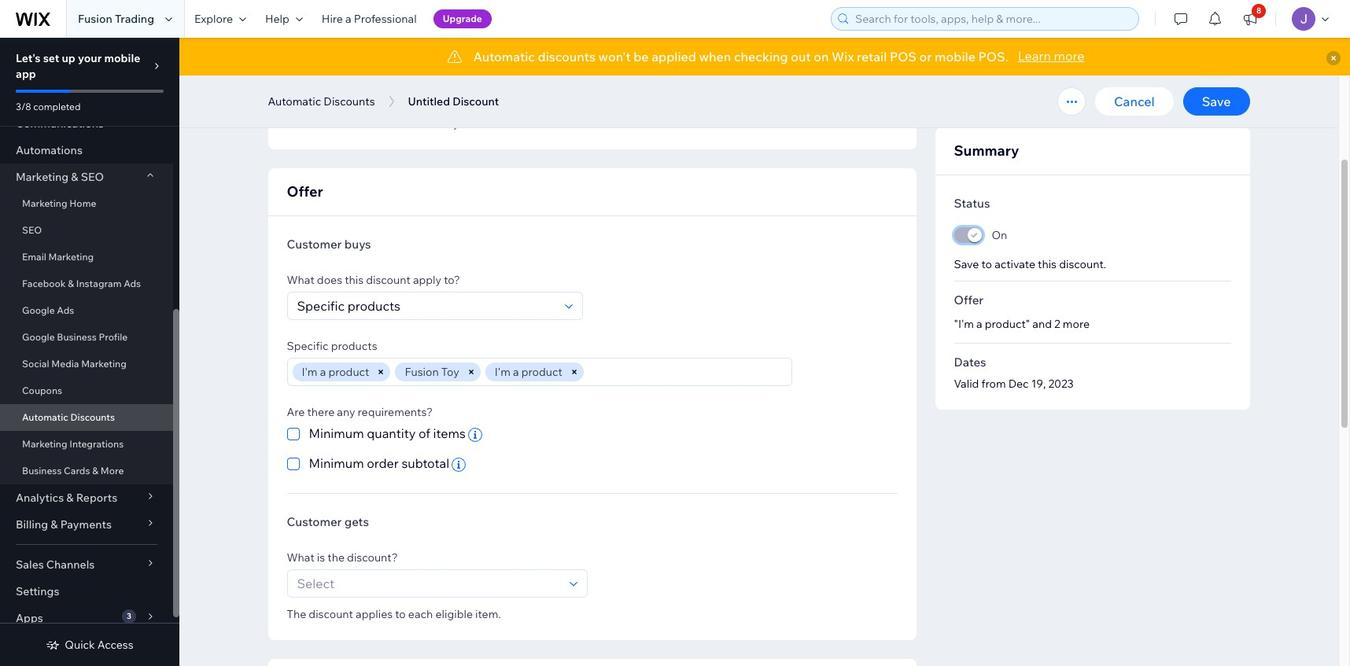 Task type: describe. For each thing, give the bounding box(es) containing it.
customer gets
[[287, 515, 369, 530]]

2
[[1055, 317, 1061, 331]]

0 horizontal spatial to
[[395, 608, 406, 622]]

2 vertical spatial this
[[345, 273, 364, 287]]

save for save to activate this discount.
[[954, 257, 980, 272]]

1 vertical spatial discount
[[309, 608, 353, 622]]

save for save
[[1203, 94, 1232, 109]]

up
[[62, 51, 75, 65]]

what does this discount apply to?
[[287, 273, 460, 287]]

each
[[408, 608, 433, 622]]

channels
[[46, 558, 95, 572]]

toy
[[441, 365, 460, 379]]

sales
[[16, 558, 44, 572]]

marketing down profile
[[81, 358, 127, 370]]

marketing home
[[22, 198, 96, 209]]

0 vertical spatial business
[[57, 331, 97, 343]]

google for google ads
[[22, 305, 55, 316]]

1 i'm a product from the left
[[302, 365, 370, 379]]

marketing integrations link
[[0, 431, 173, 458]]

1 vertical spatial offer
[[954, 293, 984, 308]]

hire a professional
[[322, 12, 417, 26]]

fusion for fusion toy
[[405, 365, 439, 379]]

a right toy
[[513, 365, 519, 379]]

more
[[101, 465, 124, 477]]

on
[[992, 228, 1008, 242]]

& for instagram
[[68, 278, 74, 290]]

1 vertical spatial ads
[[57, 305, 74, 316]]

are there any requirements?
[[287, 405, 433, 420]]

marketing for integrations
[[22, 438, 67, 450]]

discount?
[[347, 551, 398, 565]]

fusion trading
[[78, 12, 154, 26]]

checking
[[734, 49, 789, 65]]

see
[[365, 117, 383, 131]]

marketing & seo
[[16, 170, 104, 184]]

wix
[[832, 49, 855, 65]]

sales channels
[[16, 558, 95, 572]]

e.g., Summer Sale field
[[292, 80, 582, 106]]

to?
[[444, 273, 460, 287]]

2 i'm a product from the left
[[495, 365, 563, 379]]

are
[[287, 405, 305, 420]]

customer for customer buys
[[287, 237, 342, 252]]

there
[[307, 405, 335, 420]]

this for see
[[385, 117, 404, 131]]

marketing for home
[[22, 198, 67, 209]]

customer buys
[[287, 237, 371, 252]]

your inside let's set up your mobile app
[[78, 51, 102, 65]]

subtotal
[[402, 456, 450, 472]]

billing
[[16, 518, 48, 532]]

will
[[346, 117, 362, 131]]

1 vertical spatial more
[[1063, 317, 1090, 331]]

quick access
[[65, 638, 134, 653]]

minimum quantity of items
[[309, 426, 466, 442]]

discounts for 'automatic discounts' link
[[70, 412, 115, 424]]

customer for customer gets
[[287, 515, 342, 530]]

2 horizontal spatial automatic
[[474, 49, 535, 65]]

retail
[[857, 49, 887, 65]]

19,
[[1032, 377, 1046, 391]]

does
[[317, 273, 342, 287]]

order
[[367, 456, 399, 472]]

eligible
[[436, 608, 473, 622]]

mobile inside let's set up your mobile app
[[104, 51, 140, 65]]

customers
[[287, 117, 343, 131]]

automatic for 'automatic discounts' link
[[22, 412, 68, 424]]

1 horizontal spatial discount
[[366, 273, 411, 287]]

1 horizontal spatial ads
[[124, 278, 141, 290]]

coupons
[[22, 385, 62, 397]]

facebook
[[22, 278, 66, 290]]

dates
[[954, 355, 987, 370]]

coupons link
[[0, 378, 173, 405]]

social media marketing link
[[0, 351, 173, 378]]

a right hire
[[346, 12, 352, 26]]

or
[[920, 49, 932, 65]]

automatic discounts link
[[0, 405, 173, 431]]

business cards & more
[[22, 465, 124, 477]]

when
[[699, 49, 732, 65]]

the discount applies to each eligible item.
[[287, 608, 501, 622]]

settings link
[[0, 579, 173, 605]]

reports
[[76, 491, 117, 505]]

applied
[[652, 49, 697, 65]]

specific products
[[287, 339, 378, 353]]

upgrade button
[[433, 9, 492, 28]]

any
[[337, 405, 355, 420]]

and
[[1033, 317, 1052, 331]]

automatic discounts button
[[260, 90, 383, 113]]

0 vertical spatial offer
[[287, 183, 323, 201]]

completed
[[33, 101, 81, 113]]

applies
[[356, 608, 393, 622]]

3
[[127, 612, 131, 622]]

media
[[51, 358, 79, 370]]

google ads
[[22, 305, 74, 316]]

Minimum quantity of items checkbox
[[287, 424, 485, 445]]

what for what is the discount?
[[287, 551, 315, 565]]

8 button
[[1234, 0, 1268, 38]]

discounts
[[538, 49, 596, 65]]

2 product from the left
[[522, 365, 563, 379]]

cancel button
[[1096, 87, 1174, 116]]

item.
[[476, 608, 501, 622]]

save button
[[1184, 87, 1250, 116]]

sidebar element
[[0, 0, 179, 667]]

professional
[[354, 12, 417, 26]]

what for what does this discount apply to?
[[287, 273, 315, 287]]

site.
[[479, 117, 500, 131]]

dates valid from dec 19, 2023
[[954, 355, 1074, 391]]

8
[[1257, 6, 1262, 16]]

learn more
[[1018, 48, 1085, 64]]

from
[[982, 377, 1006, 391]]

what is the discount?
[[287, 551, 398, 565]]

cards
[[64, 465, 90, 477]]

quick access button
[[46, 638, 134, 653]]



Task type: locate. For each thing, give the bounding box(es) containing it.
mobile right or
[[935, 49, 976, 65]]

on right out
[[814, 49, 829, 65]]

google for google business profile
[[22, 331, 55, 343]]

be
[[634, 49, 649, 65]]

1 vertical spatial customer
[[287, 515, 342, 530]]

to
[[982, 257, 993, 272], [395, 608, 406, 622]]

& left more
[[92, 465, 98, 477]]

ads up google business profile
[[57, 305, 74, 316]]

select field for discount?
[[292, 571, 565, 598]]

business up the social media marketing
[[57, 331, 97, 343]]

automations link
[[0, 137, 173, 164]]

0 vertical spatial minimum
[[309, 426, 364, 442]]

trading
[[115, 12, 154, 26]]

& inside dropdown button
[[66, 491, 74, 505]]

2023
[[1049, 377, 1074, 391]]

apply
[[413, 273, 442, 287]]

requirements?
[[358, 405, 433, 420]]

& left reports
[[66, 491, 74, 505]]

1 vertical spatial save
[[954, 257, 980, 272]]

& for reports
[[66, 491, 74, 505]]

"i'm
[[954, 317, 974, 331]]

email marketing link
[[0, 244, 173, 271]]

untitled discount
[[408, 94, 499, 109]]

marketing inside dropdown button
[[16, 170, 69, 184]]

1 horizontal spatial fusion
[[405, 365, 439, 379]]

a right "i'm
[[977, 317, 983, 331]]

automatic discounts for automatic discounts button
[[268, 94, 375, 109]]

Minimum order subtotal checkbox
[[287, 454, 468, 475]]

2 minimum from the top
[[309, 456, 364, 472]]

automatic inside button
[[268, 94, 321, 109]]

1 product from the left
[[329, 365, 370, 379]]

2 google from the top
[[22, 331, 55, 343]]

1 vertical spatial select field
[[292, 571, 565, 598]]

social
[[22, 358, 49, 370]]

"i'm a product" and 2 more
[[954, 317, 1090, 331]]

automatic discounts won't be applied when checking out on wix retail pos or mobile pos.
[[474, 49, 1009, 65]]

customer up is
[[287, 515, 342, 530]]

1 horizontal spatial your
[[454, 117, 476, 131]]

0 vertical spatial discounts
[[324, 94, 375, 109]]

summary
[[954, 142, 1020, 160]]

0 horizontal spatial discount
[[309, 608, 353, 622]]

seo inside dropdown button
[[81, 170, 104, 184]]

0 horizontal spatial automatic discounts
[[22, 412, 115, 424]]

automatic down coupons
[[22, 412, 68, 424]]

this right activate
[[1038, 257, 1057, 272]]

upgrade
[[443, 13, 482, 24]]

0 horizontal spatial fusion
[[78, 12, 112, 26]]

1 customer from the top
[[287, 237, 342, 252]]

automatic discounts inside button
[[268, 94, 375, 109]]

1 what from the top
[[287, 273, 315, 287]]

automatic
[[474, 49, 535, 65], [268, 94, 321, 109], [22, 412, 68, 424]]

0 vertical spatial select field
[[292, 293, 560, 320]]

2 customer from the top
[[287, 515, 342, 530]]

billing & payments button
[[0, 512, 173, 538]]

automatic discounts inside sidebar element
[[22, 412, 115, 424]]

1 vertical spatial what
[[287, 551, 315, 565]]

out
[[791, 49, 811, 65]]

0 horizontal spatial on
[[438, 117, 451, 131]]

more
[[1054, 48, 1085, 64], [1063, 317, 1090, 331]]

a down specific products
[[320, 365, 326, 379]]

automatic up customers
[[268, 94, 321, 109]]

2 vertical spatial automatic
[[22, 412, 68, 424]]

your left site.
[[454, 117, 476, 131]]

automatic discounts for 'automatic discounts' link
[[22, 412, 115, 424]]

customer up the does
[[287, 237, 342, 252]]

& inside dropdown button
[[71, 170, 78, 184]]

& for seo
[[71, 170, 78, 184]]

0 vertical spatial automatic
[[474, 49, 535, 65]]

0 horizontal spatial product
[[329, 365, 370, 379]]

& right facebook
[[68, 278, 74, 290]]

i'm right toy
[[495, 365, 511, 379]]

1 horizontal spatial to
[[982, 257, 993, 272]]

learn more link
[[1018, 46, 1085, 65]]

0 vertical spatial discount
[[366, 273, 411, 287]]

hire
[[322, 12, 343, 26]]

activate
[[995, 257, 1036, 272]]

buys
[[345, 237, 371, 252]]

2 what from the top
[[287, 551, 315, 565]]

i'm a product down specific products
[[302, 365, 370, 379]]

1 horizontal spatial discounts
[[324, 94, 375, 109]]

communications button
[[0, 110, 173, 137]]

i'm a product right toy
[[495, 365, 563, 379]]

alert
[[179, 38, 1351, 76]]

settings
[[16, 585, 59, 599]]

valid
[[954, 377, 980, 391]]

2 horizontal spatial this
[[1038, 257, 1057, 272]]

0 horizontal spatial seo
[[22, 224, 42, 236]]

google business profile link
[[0, 324, 173, 351]]

0 vertical spatial more
[[1054, 48, 1085, 64]]

fusion left toy
[[405, 365, 439, 379]]

0 vertical spatial ads
[[124, 278, 141, 290]]

untitled discount button
[[400, 90, 507, 113]]

automatic inside sidebar element
[[22, 412, 68, 424]]

product
[[329, 365, 370, 379], [522, 365, 563, 379]]

1 horizontal spatial this
[[385, 117, 404, 131]]

0 vertical spatial automatic discounts
[[268, 94, 375, 109]]

automatic up discount
[[474, 49, 535, 65]]

1 vertical spatial automatic discounts
[[22, 412, 115, 424]]

discounts up will
[[324, 94, 375, 109]]

business cards & more link
[[0, 458, 173, 485]]

discount left apply
[[366, 273, 411, 287]]

None field
[[589, 359, 787, 386]]

alert containing learn more
[[179, 38, 1351, 76]]

marketing & seo button
[[0, 164, 173, 191]]

1 select field from the top
[[292, 293, 560, 320]]

1 minimum from the top
[[309, 426, 364, 442]]

more right the learn
[[1054, 48, 1085, 64]]

& for payments
[[51, 518, 58, 532]]

0 vertical spatial on
[[814, 49, 829, 65]]

your right up
[[78, 51, 102, 65]]

seo up email
[[22, 224, 42, 236]]

your
[[78, 51, 102, 65], [454, 117, 476, 131]]

1 horizontal spatial i'm a product
[[495, 365, 563, 379]]

offer up customer buys
[[287, 183, 323, 201]]

fusion
[[78, 12, 112, 26], [405, 365, 439, 379]]

quantity
[[367, 426, 416, 442]]

minimum left order
[[309, 456, 364, 472]]

customers will see this name on your site.
[[287, 117, 500, 131]]

1 vertical spatial discounts
[[70, 412, 115, 424]]

what left the does
[[287, 273, 315, 287]]

this for activate
[[1038, 257, 1057, 272]]

0 horizontal spatial this
[[345, 273, 364, 287]]

billing & payments
[[16, 518, 112, 532]]

analytics
[[16, 491, 64, 505]]

marketing up facebook & instagram ads
[[48, 251, 94, 263]]

fusion left trading
[[78, 12, 112, 26]]

1 horizontal spatial save
[[1203, 94, 1232, 109]]

minimum
[[309, 426, 364, 442], [309, 456, 364, 472]]

the
[[328, 551, 345, 565]]

& inside popup button
[[51, 518, 58, 532]]

1 horizontal spatial product
[[522, 365, 563, 379]]

set
[[43, 51, 59, 65]]

dec
[[1009, 377, 1029, 391]]

discount.
[[1060, 257, 1107, 272]]

0 horizontal spatial offer
[[287, 183, 323, 201]]

select field down apply
[[292, 293, 560, 320]]

discount right the the
[[309, 608, 353, 622]]

Search for tools, apps, help & more... field
[[851, 8, 1134, 30]]

to left activate
[[982, 257, 993, 272]]

google inside google ads link
[[22, 305, 55, 316]]

& up home
[[71, 170, 78, 184]]

minimum inside checkbox
[[309, 426, 364, 442]]

to left each
[[395, 608, 406, 622]]

won't
[[599, 49, 631, 65]]

i'm
[[302, 365, 318, 379], [495, 365, 511, 379]]

status
[[954, 196, 991, 211]]

1 horizontal spatial mobile
[[935, 49, 976, 65]]

1 vertical spatial fusion
[[405, 365, 439, 379]]

automations
[[16, 143, 83, 157]]

name
[[407, 117, 435, 131]]

discounts up integrations
[[70, 412, 115, 424]]

1 vertical spatial automatic
[[268, 94, 321, 109]]

google inside google business profile link
[[22, 331, 55, 343]]

what left is
[[287, 551, 315, 565]]

app
[[16, 67, 36, 81]]

marketing down automations
[[16, 170, 69, 184]]

google up social
[[22, 331, 55, 343]]

seo down automations link
[[81, 170, 104, 184]]

specific
[[287, 339, 329, 353]]

of
[[419, 426, 431, 442]]

0 vertical spatial what
[[287, 273, 315, 287]]

communications
[[16, 117, 104, 131]]

minimum for minimum order subtotal
[[309, 456, 364, 472]]

profile
[[99, 331, 128, 343]]

is
[[317, 551, 325, 565]]

2 select field from the top
[[292, 571, 565, 598]]

i'm a product
[[302, 365, 370, 379], [495, 365, 563, 379]]

0 vertical spatial save
[[1203, 94, 1232, 109]]

fusion for fusion trading
[[78, 12, 112, 26]]

google down facebook
[[22, 305, 55, 316]]

0 horizontal spatial mobile
[[104, 51, 140, 65]]

0 horizontal spatial save
[[954, 257, 980, 272]]

0 vertical spatial this
[[385, 117, 404, 131]]

1 vertical spatial to
[[395, 608, 406, 622]]

1 google from the top
[[22, 305, 55, 316]]

0 horizontal spatial i'm
[[302, 365, 318, 379]]

help button
[[256, 0, 312, 38]]

seo link
[[0, 217, 173, 244]]

instagram
[[76, 278, 122, 290]]

1 vertical spatial this
[[1038, 257, 1057, 272]]

0 vertical spatial google
[[22, 305, 55, 316]]

1 vertical spatial minimum
[[309, 456, 364, 472]]

0 vertical spatial seo
[[81, 170, 104, 184]]

facebook & instagram ads link
[[0, 271, 173, 298]]

more right "2"
[[1063, 317, 1090, 331]]

0 vertical spatial customer
[[287, 237, 342, 252]]

mobile down fusion trading
[[104, 51, 140, 65]]

1 vertical spatial google
[[22, 331, 55, 343]]

automatic for automatic discounts button
[[268, 94, 321, 109]]

automatic discounts up marketing integrations
[[22, 412, 115, 424]]

business up the analytics in the left bottom of the page
[[22, 465, 62, 477]]

save inside button
[[1203, 94, 1232, 109]]

1 horizontal spatial automatic
[[268, 94, 321, 109]]

this right see
[[385, 117, 404, 131]]

0 horizontal spatial ads
[[57, 305, 74, 316]]

discounts inside button
[[324, 94, 375, 109]]

facebook & instagram ads
[[22, 278, 141, 290]]

explore
[[194, 12, 233, 26]]

minimum for minimum quantity of items
[[309, 426, 364, 442]]

marketing down marketing & seo
[[22, 198, 67, 209]]

discount
[[453, 94, 499, 109]]

minimum order subtotal
[[309, 456, 450, 472]]

0 horizontal spatial discounts
[[70, 412, 115, 424]]

on right name
[[438, 117, 451, 131]]

this right the does
[[345, 273, 364, 287]]

1 vertical spatial on
[[438, 117, 451, 131]]

minimum inside option
[[309, 456, 364, 472]]

0 vertical spatial your
[[78, 51, 102, 65]]

1 vertical spatial your
[[454, 117, 476, 131]]

0 vertical spatial fusion
[[78, 12, 112, 26]]

mobile
[[935, 49, 976, 65], [104, 51, 140, 65]]

select field for discount
[[292, 293, 560, 320]]

1 horizontal spatial offer
[[954, 293, 984, 308]]

1 i'm from the left
[[302, 365, 318, 379]]

marketing for &
[[16, 170, 69, 184]]

& right billing
[[51, 518, 58, 532]]

discounts for automatic discounts button
[[324, 94, 375, 109]]

marketing up business cards & more
[[22, 438, 67, 450]]

product"
[[985, 317, 1031, 331]]

1 vertical spatial seo
[[22, 224, 42, 236]]

select field up each
[[292, 571, 565, 598]]

automatic discounts up customers
[[268, 94, 375, 109]]

minimum down any
[[309, 426, 364, 442]]

1 horizontal spatial i'm
[[495, 365, 511, 379]]

hire a professional link
[[312, 0, 426, 38]]

discount
[[366, 273, 411, 287], [309, 608, 353, 622]]

ads right instagram
[[124, 278, 141, 290]]

Select field
[[292, 293, 560, 320], [292, 571, 565, 598]]

access
[[97, 638, 134, 653]]

0 vertical spatial to
[[982, 257, 993, 272]]

discounts inside sidebar element
[[70, 412, 115, 424]]

offer up "i'm
[[954, 293, 984, 308]]

payments
[[60, 518, 112, 532]]

cancel
[[1115, 94, 1155, 109]]

1 vertical spatial business
[[22, 465, 62, 477]]

1 horizontal spatial automatic discounts
[[268, 94, 375, 109]]

pos.
[[979, 49, 1009, 65]]

products
[[331, 339, 378, 353]]

social media marketing
[[22, 358, 127, 370]]

0 horizontal spatial your
[[78, 51, 102, 65]]

i'm down "specific"
[[302, 365, 318, 379]]

the
[[287, 608, 306, 622]]

0 horizontal spatial i'm a product
[[302, 365, 370, 379]]

let's set up your mobile app
[[16, 51, 140, 81]]

1 horizontal spatial seo
[[81, 170, 104, 184]]

0 horizontal spatial automatic
[[22, 412, 68, 424]]

3/8
[[16, 101, 31, 113]]

2 i'm from the left
[[495, 365, 511, 379]]

apps
[[16, 612, 43, 626]]

1 horizontal spatial on
[[814, 49, 829, 65]]

let's
[[16, 51, 41, 65]]



Task type: vqa. For each thing, say whether or not it's contained in the screenshot.
SELECT ONE OF THE FOLLOWING PAYMENT TYPES: field
no



